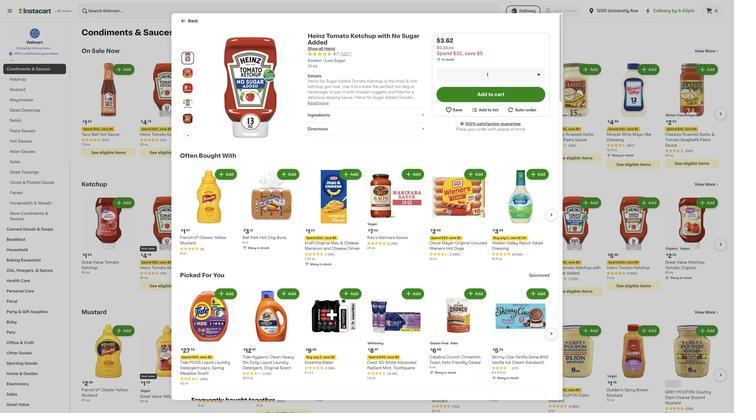 Task type: vqa. For each thing, say whether or not it's contained in the screenshot.
the rightmost Decrement quantity icon
no



Task type: describe. For each thing, give the bounding box(es) containing it.
$ 2 86
[[83, 381, 93, 387]]

breakfast
[[7, 238, 25, 242]]

$ inside $ 3 12
[[244, 229, 246, 232]]

french's® classic yellow mustard inside item carousel region
[[198, 389, 245, 398]]

dressing for 3
[[492, 247, 509, 250]]

$2.94 element
[[432, 119, 486, 126]]

1 vertical spatial order
[[477, 127, 488, 131]]

spend inside spend $32, save $5 heinz yellow mustard
[[258, 389, 268, 392]]

other goods link
[[3, 348, 66, 359]]

kosher for claussen kosher dill pickle sandwich slices
[[217, 133, 230, 136]]

mustard inside french's® classic yellow mustard 14 oz
[[315, 394, 331, 398]]

sale
[[92, 48, 105, 54]]

100% satisfaction guarantee inside button
[[14, 52, 58, 55]]

$ inside $ 27 24
[[181, 348, 183, 351]]

0 vertical spatial (3)
[[200, 247, 205, 250]]

pasta inside classico creamy alfredo pasta sauce
[[432, 138, 442, 142]]

heinz inside spend $32, save $5 heinz 100% natural yellow mustard
[[432, 394, 443, 398]]

claussen for halves
[[373, 133, 391, 136]]

enlarge condiments heinz tomato ketchup with no sugar added angle_left (opens in a new tab) image
[[183, 68, 193, 78]]

vegan down 6 x 4 fl oz
[[491, 375, 501, 378]]

rao's marinara sauce
[[367, 236, 408, 240]]

oils, vinegars, & spices link
[[3, 266, 66, 276]]

2 horizontal spatial 100%
[[466, 122, 476, 126]]

yellow inside great value yellow mustard 20 oz
[[163, 395, 175, 399]]

product group containing 10
[[490, 63, 544, 164]]

many in stock down 6 x 4 fl oz
[[498, 377, 519, 380]]

radiant
[[367, 366, 382, 370]]

mustard inside 3 french's® chardonnay dijon mustard squeeze bottle 12 oz
[[490, 394, 506, 398]]

tomato inside 'button'
[[269, 266, 283, 270]]

(1.83k)
[[627, 272, 638, 275]]

save inside $3.62 $0.28/oz spend $32, save $5
[[465, 51, 476, 55]]

pasta inside classico roasted garlic & tomato spaghetti pasta sauce
[[700, 138, 711, 142]]

gluten-free for creamy
[[432, 114, 451, 117]]

1 vertical spatial mustard link
[[82, 309, 107, 316]]

6 for 5
[[492, 371, 494, 374]]

8 down frequently
[[198, 405, 200, 408]]

list
[[493, 108, 499, 112]]

auto-order button
[[508, 106, 537, 113]]

liquid inside tide pods liquid laundry detergent pacs, spring meadow scent
[[202, 361, 214, 365]]

94 inside $ 1 94
[[88, 253, 92, 256]]

gluten- for classico roasted garlic alfredo pasta sauce
[[549, 114, 561, 117]]

hot inside ball park hot dog buns 8 ct
[[260, 236, 267, 240]]

wieners
[[430, 247, 445, 250]]

scent inside tide pods liquid laundry detergent pacs, spring meadow scent
[[198, 372, 209, 375]]

add inside see eligible items add
[[182, 68, 190, 71]]

dill for claussen kosher dill pickle halves
[[407, 133, 413, 136]]

1 horizontal spatial 6
[[433, 348, 437, 354]]

$ inside $ 1 23
[[306, 229, 308, 232]]

vegan up $ 1 76
[[608, 375, 617, 378]]

relish link
[[3, 116, 66, 126]]

added inside 'button'
[[275, 271, 288, 275]]

mustard inside great value yellow mustard 20 oz
[[176, 395, 192, 399]]

83
[[88, 120, 92, 123]]

4.7 (1257)
[[333, 52, 352, 56]]

68
[[614, 253, 619, 256]]

poupon for dijon
[[677, 391, 695, 395]]

2 horizontal spatial added
[[567, 271, 580, 275]]

7.5
[[82, 143, 86, 146]]

oz inside great value yellow mustard 20 oz
[[145, 400, 148, 403]]

32 oz for 1
[[140, 277, 148, 280]]

mayer
[[442, 241, 454, 245]]

condiments heinz tomato ketchup with no sugar added hero image
[[200, 37, 301, 139]]

0 horizontal spatial condiments & sauces
[[7, 67, 50, 71]]

toppings
[[21, 170, 39, 174]]

29.5
[[549, 282, 555, 285]]

product group containing 7
[[367, 168, 425, 250]]

oz inside catalina crunch cinnamon toast, keto friendly cereal 9 oz
[[433, 366, 436, 369]]

1 horizontal spatial vanilla
[[515, 355, 528, 359]]

ketchup inside great value tomato ketchup 32 oz
[[82, 266, 98, 270]]

with inside 'button'
[[301, 266, 309, 270]]

0 vertical spatial $ 1 87
[[181, 228, 190, 234]]

$ 5 24
[[493, 348, 504, 354]]

sporting
[[7, 362, 24, 366]]

four
[[332, 133, 341, 136]]

$ 7 22
[[368, 228, 378, 234]]

spaghetti
[[681, 138, 699, 142]]

12 inside gulden's spicy brown mustard 12 oz
[[607, 399, 610, 402]]

more
[[319, 101, 329, 105]]

$5 inside $3.62 $0.28/oz spend $32, save $5
[[477, 51, 483, 55]]

$40, for 8
[[380, 356, 387, 359]]

hot sauces
[[10, 139, 32, 143]]

8 down whitening
[[370, 348, 374, 354]]

eligible inside see eligible items add
[[158, 151, 172, 155]]

32 for spend $32, save $5
[[140, 143, 144, 146]]

kraft
[[305, 241, 314, 245]]

gluten- inside product group
[[430, 342, 442, 345]]

98 for great value tomato ketchup
[[322, 253, 327, 256]]

read more
[[308, 101, 329, 105]]

sauce inside classico creamy alfredo pasta sauce
[[443, 138, 455, 142]]

product group containing 6
[[430, 287, 488, 376]]

product group containing ★★★★★
[[198, 196, 252, 297]]

claussen kosher dill pickle sandwich slices button
[[198, 63, 252, 152]]

laundry inside tide pods liquid laundry detergent pacs, spring meadow scent
[[215, 361, 230, 365]]

0 horizontal spatial 87
[[186, 229, 190, 232]]

hard beverages
[[7, 26, 38, 30]]

100% inside button
[[14, 52, 22, 55]]

store
[[31, 47, 39, 50]]

great for great value tomato ketchup 32 oz
[[82, 261, 92, 264]]

$ 4 42 for spend $32, save $5
[[491, 253, 502, 259]]

(830)
[[277, 400, 285, 403]]

breakfast link
[[3, 235, 66, 245]]

1 horizontal spatial ketchup link
[[82, 181, 107, 188]]

together
[[249, 397, 275, 403]]

best for 4
[[142, 248, 147, 250]]

2 up oscar
[[433, 228, 436, 234]]

spend $40, save $8 for 8
[[369, 356, 399, 359]]

free up crunch
[[442, 342, 449, 345]]

14
[[315, 399, 318, 402]]

2 heinz tomato ketchup with no sugar added from the left
[[549, 266, 601, 275]]

0 horizontal spatial 10
[[430, 257, 433, 260]]

2 vertical spatial cheese
[[332, 247, 347, 250]]

$8 for 27
[[208, 356, 212, 359]]

salad for salad toppings
[[10, 170, 20, 174]]

29.5 oz
[[549, 282, 560, 285]]

94 down gluten-free vegan
[[673, 120, 677, 123]]

$ inside $ 1 38
[[433, 253, 435, 256]]

salad dressings link
[[3, 105, 66, 116]]

(1257)
[[340, 52, 352, 56]]

$ inside the $ 8 97
[[368, 348, 370, 351]]

salad for salad dressings
[[10, 108, 20, 112]]

often bought with
[[180, 153, 237, 158]]

$3.62 $0.28/oz spend $32, save $5
[[437, 38, 483, 55]]

whitening
[[368, 342, 384, 345]]

42 for $35,
[[264, 120, 268, 123]]

86
[[89, 381, 93, 384]]

dressing for 4
[[607, 138, 624, 142]]

vegan up classico roasted garlic & tomato spaghetti pasta sauce
[[687, 114, 696, 117]]

stock down great value ketchup, tomato, organic 20 oz
[[684, 277, 692, 280]]

8 up picked
[[180, 252, 182, 255]]

6 for buy any 2, save $2
[[305, 371, 307, 374]]

(1.31k)
[[325, 253, 335, 256]]

beer
[[7, 36, 16, 40]]

1 vertical spatial 100% satisfaction guarantee
[[466, 122, 521, 126]]

10x
[[243, 361, 249, 365]]

no inside 'heinz tomato ketchup with no sugar added shop all heinz'
[[392, 33, 401, 39]]

low
[[325, 59, 333, 62]]

0 vertical spatial condiments
[[82, 29, 133, 36]]

dijon down (12.4k)
[[397, 389, 406, 392]]

stores
[[62, 10, 71, 13]]

92 fl oz
[[243, 377, 254, 380]]

$ inside the $ 4 96
[[608, 120, 610, 123]]

many down 6 x 4 fl oz
[[498, 377, 506, 380]]

classico for classico creamy alfredo pasta sauce
[[432, 133, 448, 136]]

$4.66 element
[[198, 119, 252, 126]]

l
[[312, 371, 314, 374]]

item carousel region for on sale now
[[82, 61, 727, 173]]

gluten- for classico four cheese alfredo pasta sauce
[[316, 114, 327, 117]]

many in stock down ball park hot dog buns 8 ct in the left bottom of the page
[[248, 246, 269, 249]]

coarse
[[676, 396, 690, 400]]

product group containing 12
[[243, 287, 301, 381]]

sandwich inside skinny cow vanilla gone wild vanilla ice cream sandwich
[[526, 361, 544, 365]]

everyday store prices link
[[16, 46, 53, 51]]

8 oz down frequently
[[198, 405, 205, 408]]

craft
[[24, 341, 34, 345]]

heinz tomato ketchup with no sugar added inside 'button'
[[257, 266, 309, 275]]

place
[[456, 127, 467, 131]]

3 view more link from the top
[[695, 310, 719, 315]]

$ 4 42 for spend $35, save $5
[[258, 120, 268, 126]]

claussen kosher dill pickle halves
[[373, 133, 425, 142]]

oz inside 3 french's® chardonnay dijon mustard squeeze bottle 12 oz
[[494, 399, 498, 402]]

$8 for 8
[[395, 356, 399, 359]]

claussen for sandwich
[[198, 133, 216, 136]]

cart
[[495, 92, 505, 96]]

many down tomato,
[[671, 277, 679, 280]]

order inside button
[[526, 108, 537, 112]]

1 vertical spatial vanilla
[[492, 361, 504, 365]]

yellow inside french's® classic yellow mustard 20 oz
[[116, 389, 128, 392]]

asian sauces
[[10, 150, 35, 154]]

2 down 'organic vegan'
[[669, 253, 672, 259]]

view for 2
[[695, 183, 705, 186]]

$32, inside $3.62 $0.28/oz spend $32, save $5
[[453, 51, 464, 55]]

classico for classico four cheese alfredo pasta sauce
[[315, 133, 331, 136]]

66
[[381, 120, 385, 123]]

2, for 9
[[320, 356, 323, 359]]

$35,
[[269, 128, 276, 131]]

household link
[[3, 245, 66, 255]]

many down park
[[248, 246, 257, 249]]

2 up directions
[[318, 120, 322, 126]]

asian
[[10, 150, 20, 154]]

crest 3d white advanced radiant mint, toothpaste
[[367, 361, 417, 370]]

0 vertical spatial keto
[[451, 342, 458, 345]]

$ 1 38
[[433, 253, 442, 259]]

scent inside tide hygienic clean heavy 10x duty liquid laundry detergent, original scent
[[280, 366, 291, 370]]

24 inside $ 27 24
[[191, 348, 195, 351]]

(2.24k)
[[387, 242, 399, 245]]

32 for 1
[[140, 277, 144, 280]]

sugar inside 'button'
[[263, 271, 274, 275]]

care for personal care
[[25, 289, 34, 293]]

classic inside french's® classic yellow mustard 20 oz
[[101, 389, 115, 392]]

floral
[[7, 300, 17, 304]]

cheese inside classico four cheese alfredo pasta sauce
[[342, 133, 357, 136]]

oz inside great value ketchup, tomato, organic 20 oz
[[670, 271, 674, 274]]

more inside more condiments & sauces
[[10, 212, 20, 216]]

42 for $32,
[[498, 253, 502, 256]]

with inside 'heinz tomato ketchup with no sugar added shop all heinz'
[[378, 33, 391, 39]]

stock right in
[[446, 58, 455, 61]]

brown
[[637, 389, 649, 392]]

olives
[[10, 181, 22, 185]]

goods for sporting goods
[[24, 362, 38, 366]]

save inside spend $32, save $5 heinz 100% natural yellow mustard
[[452, 389, 459, 392]]

hot up asian
[[10, 139, 17, 143]]

20 inside great value ketchup, tomato, organic 20 oz
[[665, 271, 669, 274]]

product group containing 27
[[180, 287, 238, 386]]

pacs,
[[201, 366, 211, 370]]

$ inside $ 2 23
[[667, 254, 669, 256]]

1 inside field
[[487, 73, 489, 77]]

alfredo inside classico creamy alfredo pasta sauce
[[465, 133, 479, 136]]

1 vertical spatial satisfaction
[[477, 122, 500, 126]]

spend $40, save $8 for 27
[[182, 356, 212, 359]]

$ 1 08
[[141, 381, 150, 387]]

3 view more from the top
[[695, 311, 716, 314]]

3 for ball park hot dog buns
[[246, 228, 249, 234]]

x for 5
[[495, 371, 497, 374]]

98 inside $ 6 98
[[437, 348, 441, 351]]

2 left 50.5 at left bottom
[[198, 277, 200, 280]]

any for 9
[[313, 356, 319, 359]]

92
[[243, 377, 247, 380]]

mustard inside spend $32, save $5 heinz 100% natural yellow mustard
[[432, 399, 448, 403]]

product group containing heinz tomato ketchup with no sugar added
[[257, 196, 311, 296]]

buy for 9
[[307, 356, 313, 359]]

32 inside great value tomato ketchup 32 oz
[[82, 271, 85, 274]]

ct for 2
[[434, 257, 437, 260]]

more for on sale now
[[706, 49, 716, 53]]

gulden's spicy brown mustard 12 oz
[[607, 389, 649, 402]]

free for creamy
[[444, 114, 451, 117]]

50.5
[[203, 277, 210, 280]]

2 down macaroni
[[318, 253, 322, 259]]

sandwich inside claussen kosher dill pickle sandwich slices
[[198, 138, 217, 142]]

great for great value dijon mustard
[[373, 389, 384, 392]]

french's® inside french's® classic yellow mustard 14 oz
[[315, 389, 333, 392]]

keto inside catalina crunch cinnamon toast, keto friendly cereal 9 oz
[[442, 361, 451, 365]]

tide for 12
[[243, 355, 251, 359]]

product group containing heinz yellow mustard
[[257, 324, 311, 413]]

read
[[308, 101, 318, 105]]

dill for claussen kosher dill pickle sandwich slices
[[231, 133, 237, 136]]

stock down ball park hot dog buns 8 ct in the left bottom of the page
[[261, 246, 269, 249]]

original inside kraft original mac & cheese macaroni and cheese dinner
[[315, 241, 330, 245]]

(11k) for 1
[[160, 272, 167, 275]]

classic inside french's® classic yellow mustard 14 oz
[[334, 389, 348, 392]]

free up spaghetti
[[678, 114, 685, 117]]

0 horizontal spatial ketchup link
[[3, 74, 66, 85]]

asian sauces link
[[3, 147, 66, 157]]

liquor link
[[3, 43, 66, 54]]

instacart logo image
[[18, 8, 51, 14]]

see eligible items add
[[150, 68, 190, 155]]

sales
[[7, 393, 17, 397]]

sauces inside more condiments & sauces
[[10, 217, 24, 221]]

kosher for claussen kosher dill pickle halves
[[392, 133, 406, 136]]

1 vertical spatial cheese
[[344, 241, 359, 245]]

baby
[[7, 320, 17, 324]]

grey for grey poupon dijon mustard
[[549, 394, 560, 398]]

more for mustard
[[706, 311, 716, 314]]

sauce inside classico four cheese alfredo pasta sauce
[[342, 138, 354, 142]]

great for great value ketchup, tomato, organic 20 oz
[[665, 261, 676, 264]]

crest
[[367, 361, 378, 365]]

vegan inside product group
[[368, 222, 378, 225]]

hard
[[7, 26, 16, 30]]

dijon inside grey poupon dijon mustard
[[579, 394, 589, 398]]

$ 4 76 for spend $32, save $5
[[141, 120, 151, 126]]

item carousel region containing 27
[[173, 285, 558, 388]]

sugar inside kosher • low sugar 13 oz
[[334, 59, 346, 62]]

many in stock down catalina crunch cinnamon toast, keto friendly cereal 9 oz
[[435, 371, 457, 374]]

many down 12 fl oz
[[612, 154, 621, 157]]

great for great value
[[7, 403, 18, 407]]

tomato,
[[665, 266, 681, 270]]

catalina
[[430, 355, 445, 359]]

free for roasted
[[561, 114, 568, 117]]

best for 1
[[142, 375, 147, 378]]

& inside kraft original mac & cheese macaroni and cheese dinner
[[340, 241, 343, 245]]

97 for 12
[[252, 348, 256, 351]]

squeeze
[[507, 394, 524, 398]]

(1.32k)
[[569, 278, 579, 281]]

gluten- for classico creamy alfredo pasta sauce
[[432, 114, 444, 117]]

1 vertical spatial condiments
[[7, 67, 31, 71]]

(1.09k)
[[325, 367, 336, 370]]

$32, inside spend $32, save $5 heinz yellow mustard
[[269, 389, 276, 392]]

add to cart button
[[437, 87, 546, 102]]

2 down gluten-free vegan
[[669, 120, 672, 126]]

poupon for mustard
[[560, 394, 578, 398]]

stock down (901)
[[625, 154, 634, 157]]

spend inside $3.62 $0.28/oz spend $32, save $5
[[437, 51, 452, 55]]

nsored
[[537, 273, 550, 277]]

$ inside $ 1 08
[[141, 381, 143, 384]]

$ inside $ 5 24
[[493, 348, 495, 351]]

liquid inside tide hygienic clean heavy 10x duty liquid laundry detergent, original scent
[[260, 361, 272, 365]]

7.25 oz
[[305, 257, 316, 260]]

vegan up ketchup,
[[681, 247, 690, 250]]

tomato inside classico roasted garlic & tomato spaghetti pasta sauce
[[665, 138, 680, 142]]

97 for 8
[[375, 348, 379, 351]]

item carousel region for mustard
[[82, 322, 727, 413]]

0 horizontal spatial mustard link
[[3, 85, 66, 95]]

goods for canned goods & soups
[[23, 228, 36, 231]]

(290)
[[686, 150, 694, 153]]

item carousel region for ketchup
[[82, 194, 727, 301]]

add to list
[[479, 108, 499, 112]]

and
[[324, 247, 331, 250]]

tide hygienic clean heavy 10x duty liquid laundry detergent, original scent
[[243, 355, 294, 370]]

$ 2 98 for great
[[316, 253, 327, 259]]

sauce inside classico roasted garlic & tomato spaghetti pasta sauce
[[665, 143, 677, 147]]

items inside see eligible items add
[[173, 151, 184, 155]]

electronics link
[[3, 379, 66, 390]]



Task type: locate. For each thing, give the bounding box(es) containing it.
$ 27 24
[[181, 348, 195, 354]]

laundry up spring
[[215, 361, 230, 365]]

2 view more from the top
[[695, 183, 716, 186]]

2, up valley
[[507, 236, 510, 239]]

1 vertical spatial 24 oz
[[367, 246, 376, 249]]

classico inside classico creamy alfredo pasta sauce
[[432, 133, 448, 136]]

1 vertical spatial $ 2 98
[[316, 253, 327, 259]]

0 vertical spatial 9
[[308, 348, 312, 354]]

0 horizontal spatial $ 4 42
[[258, 120, 268, 126]]

1 view more from the top
[[695, 49, 716, 53]]

23 inside $ 1 23
[[311, 229, 315, 232]]

1 horizontal spatial laundry
[[273, 361, 289, 365]]

$ 2 94 for classico four cheese alfredo pasta sauce
[[316, 120, 327, 126]]

great up tomato,
[[665, 261, 676, 264]]

1 horizontal spatial 23
[[673, 254, 677, 256]]

pasta sauces link
[[3, 126, 66, 136]]

gulden's
[[607, 389, 624, 392]]

1 heinz tomato ketchup with no sugar added from the left
[[257, 266, 309, 275]]

1 liquid from the left
[[202, 361, 214, 365]]

spend $40, save $8 up the 3d on the bottom right of page
[[369, 356, 399, 359]]

1 vertical spatial french's® classic yellow mustard
[[198, 389, 245, 398]]

marinara
[[379, 236, 395, 240]]

detergent,
[[243, 366, 263, 370]]

8 down 'together'
[[257, 405, 259, 408]]

2, up essentia water
[[320, 356, 323, 359]]

0 vertical spatial ct
[[245, 241, 249, 244]]

1 horizontal spatial condiments & sauces
[[82, 29, 174, 36]]

gluten-free up classico roasted garlic alfredo pasta sauce
[[549, 114, 568, 117]]

2 roasted from the left
[[683, 133, 699, 136]]

0 vertical spatial 87
[[186, 229, 190, 232]]

9 inside catalina crunch cinnamon toast, keto friendly cereal 9 oz
[[430, 366, 432, 369]]

any inside item carousel region
[[313, 356, 319, 359]]

roasted inside classico roasted garlic & tomato spaghetti pasta sauce
[[683, 133, 699, 136]]

university
[[608, 9, 630, 13]]

1 vertical spatial sandwich
[[526, 361, 544, 365]]

value for great value dijon mustard
[[385, 389, 396, 392]]

many down 7.25 oz
[[310, 263, 319, 266]]

2 liquid from the left
[[260, 361, 272, 365]]

heinz tomato ketchup with no sugar added up the (1.32k) on the right bottom of page
[[549, 266, 601, 275]]

dressing down hidden
[[492, 247, 509, 250]]

vegan right 7.6
[[374, 375, 384, 378]]

2 laundry from the left
[[273, 361, 289, 365]]

1 vertical spatial 23
[[673, 254, 677, 256]]

hidden valley ranch salad dressing
[[492, 241, 543, 250]]

mustard inside grey poupon dijon mustard
[[549, 399, 564, 403]]

1 $ 4 76 from the top
[[141, 120, 151, 126]]

1 vertical spatial 2,
[[320, 356, 323, 359]]

1 claussen from the left
[[198, 133, 216, 136]]

salad toppings
[[10, 170, 39, 174]]

1 97 from the left
[[252, 348, 256, 351]]

best seller for 4
[[142, 248, 155, 250]]

on
[[82, 48, 90, 54]]

view more link for 2
[[695, 182, 719, 187]]

dressing inside the 'hidden valley ranch salad dressing'
[[492, 247, 509, 250]]

5 for skinny
[[495, 348, 499, 354]]

12 inside 3 french's® chardonnay dijon mustard squeeze bottle 12 oz
[[490, 399, 493, 402]]

1 horizontal spatial x
[[308, 371, 310, 374]]

x left l
[[308, 371, 310, 374]]

free down more
[[327, 114, 334, 117]]

94 down ingredients
[[322, 120, 327, 123]]

0 vertical spatial buy
[[494, 236, 500, 239]]

goods right pickled
[[42, 181, 54, 185]]

classico for classico roasted garlic & tomato spaghetti pasta sauce
[[665, 133, 682, 136]]

pickle for claussen kosher dill pickle halves
[[414, 133, 425, 136]]

pasta inside "link"
[[33, 57, 44, 61]]

floral link
[[3, 297, 66, 307]]

salsa
[[10, 160, 20, 164]]

$ 2 98 up oscar
[[431, 228, 441, 234]]

oz inside great value tomato ketchup 32 oz
[[86, 271, 90, 274]]

1 horizontal spatial $8
[[395, 356, 399, 359]]

0 vertical spatial view more
[[695, 49, 716, 53]]

ct down ball
[[245, 241, 249, 244]]

goods up breakfast link
[[23, 228, 36, 231]]

view more for 2
[[695, 183, 716, 186]]

ct inside ball park hot dog buns 8 ct
[[245, 241, 249, 244]]

olives & pickled goods
[[10, 181, 54, 185]]

$ inside $ 5 68
[[608, 253, 610, 256]]

dijon inside the grey poupon country dijon coarse ground mustard
[[665, 396, 675, 400]]

0 horizontal spatial claussen
[[198, 133, 216, 136]]

1 horizontal spatial order
[[526, 108, 537, 112]]

$ 4 76 for 1
[[141, 253, 151, 259]]

free for four
[[327, 114, 334, 117]]

like
[[645, 133, 652, 136]]

medium
[[257, 138, 272, 142]]

miracle
[[607, 133, 621, 136]]

1 best from the top
[[142, 248, 147, 250]]

8 oz for 12
[[549, 410, 555, 413]]

delivery for delivery
[[520, 9, 536, 13]]

0 horizontal spatial 100%
[[14, 52, 22, 55]]

2 pickle from the left
[[414, 133, 425, 136]]

8 oz for $
[[180, 252, 187, 255]]

great down $ 1 08
[[140, 395, 151, 399]]

2 $8 from the left
[[395, 356, 399, 359]]

to left list
[[488, 108, 492, 112]]

enlarge condiments heinz tomato ketchup with no sugar added hero (opens in a new tab) image
[[183, 53, 193, 63]]

98 for buy any 2, save $2
[[313, 348, 317, 351]]

2 best from the top
[[142, 375, 147, 378]]

ct inside item carousel region
[[185, 382, 189, 385]]

salad inside the 'hidden valley ranch salad dressing'
[[532, 241, 543, 245]]

97 inside $ 12 97
[[252, 348, 256, 351]]

$ 2 98 down and at the left bottom of the page
[[316, 253, 327, 259]]

vegan up 22
[[368, 222, 378, 225]]

$ inside the $ 2 86
[[83, 381, 85, 384]]

heinz inside spend $32, save $5 heinz yellow mustard
[[257, 394, 268, 398]]

yellow inside spend $32, save $5 heinz 100% natural yellow mustard
[[470, 394, 482, 398]]

1 vertical spatial 100%
[[466, 122, 476, 126]]

2 $ 2 94 from the left
[[667, 120, 677, 126]]

great inside great value yellow mustard 20 oz
[[140, 395, 151, 399]]

best seller for 1
[[142, 375, 155, 378]]

0 vertical spatial 10
[[493, 120, 500, 126]]

2 vertical spatial 100%
[[444, 394, 454, 398]]

seller for 4
[[148, 248, 155, 250]]

2 vertical spatial 32
[[140, 277, 144, 280]]

great down $ 1 94
[[82, 261, 92, 264]]

free
[[327, 114, 334, 117], [444, 114, 451, 117], [561, 114, 568, 117], [678, 114, 685, 117], [442, 342, 449, 345]]

0 horizontal spatial dressing
[[492, 247, 509, 250]]

1 vertical spatial (3)
[[218, 400, 223, 403]]

product group containing 9
[[305, 287, 363, 375]]

mustard inside gulden's spicy brown mustard 12 oz
[[607, 394, 623, 398]]

many in stock down great value ketchup, tomato, organic 20 oz
[[671, 277, 692, 280]]

electronics
[[7, 382, 29, 386]]

buy up hidden
[[494, 236, 500, 239]]

roasted for sauce
[[566, 133, 582, 136]]

detergent
[[180, 366, 200, 370]]

1 horizontal spatial spend $40, save $8
[[369, 356, 399, 359]]

essentia water
[[305, 361, 333, 365]]

great down the 7.6 oz
[[373, 389, 384, 392]]

$ 5 68
[[608, 253, 619, 259]]

beverages
[[17, 26, 38, 30]]

any for 3
[[501, 236, 506, 239]]

98 for buy any 2, save $1.50
[[500, 229, 504, 232]]

ct up hunt's
[[434, 257, 437, 260]]

ketchup,
[[688, 261, 706, 264]]

salad up the relish
[[10, 108, 20, 112]]

3 up hidden
[[495, 228, 499, 234]]

24 oz down classico roasted garlic & tomato spaghetti pasta sauce
[[665, 154, 674, 157]]

0 vertical spatial scent
[[280, 366, 291, 370]]

2, inside item carousel region
[[320, 356, 323, 359]]

8 inside ball park hot dog buns 8 ct
[[243, 241, 245, 244]]

1 horizontal spatial garlic
[[700, 133, 711, 136]]

3 gluten-free from the left
[[549, 114, 568, 117]]

1 best seller from the top
[[142, 248, 155, 250]]

claussen inside claussen kosher dill pickle halves
[[373, 133, 391, 136]]

yellow
[[214, 236, 227, 240], [116, 389, 128, 392], [349, 389, 361, 392], [233, 389, 245, 392], [269, 394, 281, 398], [470, 394, 482, 398], [163, 395, 175, 399]]

dijon inside 3 french's® chardonnay dijon mustard squeeze bottle 12 oz
[[534, 389, 544, 392]]

goods for other goods
[[19, 351, 32, 355]]

oz inside gulden's spicy brown mustard 12 oz
[[611, 399, 615, 402]]

satisfaction up place your order with peace of mind.
[[477, 122, 500, 126]]

24 oz for 7
[[367, 246, 376, 249]]

enlarge condiments heinz tomato ketchup with no sugar added angle_back (opens in a new tab) image
[[183, 99, 193, 108]]

1 $ 2 94 from the left
[[316, 120, 327, 126]]

gluten-free keto
[[430, 342, 458, 345]]

grey inside grey poupon dijon mustard
[[549, 394, 560, 398]]

42 up 16 fl oz
[[498, 253, 502, 256]]

$3.62 element
[[257, 253, 311, 260]]

24 oz inside item carousel region
[[665, 154, 674, 157]]

delivery for delivery by 4:45pm
[[654, 9, 671, 13]]

product group containing 8
[[367, 287, 425, 381]]

0 vertical spatial ketchup link
[[3, 74, 66, 85]]

$ 4 42 up tostitos
[[258, 120, 268, 126]]

76 inside $ 1 76
[[613, 381, 617, 384]]

grey
[[665, 391, 676, 395], [549, 394, 560, 398]]

organic down hidden
[[491, 247, 503, 250]]

to
[[489, 92, 494, 96], [488, 108, 492, 112]]

fl for buy any 2, save $1.50
[[496, 257, 498, 260]]

8 down grey poupon dijon mustard
[[549, 410, 551, 413]]

0 horizontal spatial poupon
[[560, 394, 578, 398]]

1 32 oz from the top
[[140, 143, 148, 146]]

0 horizontal spatial 24 oz
[[367, 246, 376, 249]]

garlic for spaghetti
[[700, 133, 711, 136]]

sandwich
[[198, 138, 217, 142], [526, 361, 544, 365]]

liquor
[[7, 46, 19, 50]]

$32,
[[453, 51, 464, 55], [94, 128, 101, 131], [152, 128, 159, 131], [327, 128, 334, 131], [444, 128, 451, 131], [503, 128, 509, 131], [619, 128, 626, 131], [561, 128, 568, 131], [678, 128, 684, 131], [317, 236, 324, 239], [442, 236, 449, 239], [152, 261, 159, 264], [503, 261, 509, 264], [619, 261, 626, 264], [561, 261, 568, 264], [269, 389, 276, 392], [444, 389, 451, 392], [561, 389, 568, 392]]

ketchup inside great value tomato ketchup
[[315, 266, 331, 270]]

0 horizontal spatial scent
[[198, 372, 209, 375]]

fl for spend $32, save $5
[[611, 149, 613, 152]]

23 for 1
[[311, 229, 315, 232]]

98 for spend $32, save $5
[[437, 229, 441, 232]]

1 view more link from the top
[[695, 48, 719, 54]]

2 view from the top
[[695, 183, 705, 186]]

roasted for spaghetti
[[683, 133, 699, 136]]

item carousel region
[[82, 61, 727, 173], [173, 166, 558, 270], [82, 194, 727, 301], [173, 285, 558, 388], [82, 322, 727, 413]]

0 vertical spatial salad
[[10, 108, 20, 112]]

see inside see eligible items add
[[150, 151, 157, 155]]

1 classico from the left
[[315, 133, 331, 136]]

poupon inside grey poupon dijon mustard
[[560, 394, 578, 398]]

yellow inside spend $32, save $5 heinz yellow mustard
[[269, 394, 281, 398]]

2 claussen from the left
[[373, 133, 391, 136]]

0 vertical spatial french's® classic yellow mustard
[[180, 236, 227, 245]]

x left 50.5 at left bottom
[[201, 277, 203, 280]]

$40, for 27
[[193, 356, 200, 359]]

add to list button
[[471, 106, 499, 113]]

1 gluten-free from the left
[[316, 114, 334, 117]]

$40, up pods
[[193, 356, 200, 359]]

7.5 oz
[[82, 143, 90, 146]]

2 $40, from the left
[[380, 356, 387, 359]]

service type group
[[506, 5, 582, 16]]

0 horizontal spatial grey
[[549, 394, 560, 398]]

87 inside item carousel region
[[204, 381, 208, 384]]

original inside oscar mayer original uncured wieners hot dogs
[[455, 241, 470, 245]]

6 up catalina
[[433, 348, 437, 354]]

1 horizontal spatial added
[[308, 39, 328, 45]]

$ 2 98 for spend
[[431, 228, 441, 234]]

hot up (477)
[[100, 133, 107, 136]]

$ 4 96
[[608, 120, 619, 126]]

goods inside "link"
[[15, 57, 28, 61]]

0 vertical spatial 100% satisfaction guarantee
[[14, 52, 58, 55]]

original up and at the left bottom of the page
[[315, 241, 330, 245]]

2 spend $40, save $8 from the left
[[369, 356, 399, 359]]

health care link
[[3, 276, 66, 286]]

& inside "link"
[[29, 57, 32, 61]]

0 vertical spatial 24 oz
[[665, 154, 674, 157]]

french's® inside 3 french's® chardonnay dijon mustard squeeze bottle 12 oz
[[490, 389, 509, 392]]

& inside more condiments & sauces
[[45, 212, 48, 216]]

$ 2 94 down gluten-free vegan
[[667, 120, 677, 126]]

3 for buy any 2, save $1.50
[[495, 228, 499, 234]]

laundry inside tide hygienic clean heavy 10x duty liquid laundry detergent, original scent
[[273, 361, 289, 365]]

2 32 oz from the top
[[140, 277, 148, 280]]

1 vertical spatial buy
[[307, 356, 313, 359]]

& inside classico roasted garlic & tomato spaghetti pasta sauce
[[712, 133, 715, 136]]

1 vertical spatial 10
[[430, 257, 433, 260]]

to for cart
[[489, 92, 494, 96]]

alfredo for classico four cheese alfredo pasta sauce
[[315, 138, 329, 142]]

classico four cheese alfredo pasta sauce
[[315, 133, 357, 142]]

1 $8 from the left
[[208, 356, 212, 359]]

0 horizontal spatial dill
[[231, 133, 237, 136]]

soups
[[41, 228, 53, 231]]

2 horizontal spatial no
[[549, 271, 554, 275]]

clean
[[270, 355, 281, 359]]

1 horizontal spatial 10
[[493, 120, 500, 126]]

100% inside spend $32, save $5 heinz 100% natural yellow mustard
[[444, 394, 454, 398]]

relish
[[10, 119, 21, 123]]

alfredo
[[465, 133, 479, 136], [315, 138, 329, 142], [549, 138, 563, 142]]

$40, up the 3d on the bottom right of page
[[380, 356, 387, 359]]

1 horizontal spatial 2,
[[507, 236, 510, 239]]

pets link
[[3, 328, 66, 338]]

poupon up (3.85k)
[[560, 394, 578, 398]]

None search field
[[78, 3, 499, 18]]

great for great value tomato ketchup
[[315, 261, 326, 264]]

organic for organic
[[491, 247, 503, 250]]

spend $40, save $8 up pods
[[182, 356, 212, 359]]

french's® classic yellow mustard 14 oz
[[315, 389, 361, 402]]

1 vertical spatial best seller
[[142, 375, 155, 378]]

1 garlic from the left
[[583, 133, 594, 136]]

heinz tomato ketchup with no sugar added button
[[257, 196, 311, 286]]

5 left 68
[[610, 253, 614, 259]]

0 horizontal spatial x
[[201, 277, 203, 280]]

stock down (311)
[[510, 377, 519, 380]]

2 garlic from the left
[[700, 133, 711, 136]]

pasta inside classico four cheese alfredo pasta sauce
[[330, 138, 341, 142]]

miracle whip mayo-like dressing
[[607, 133, 652, 142]]

mustard inside french's® classic yellow mustard 20 oz
[[82, 394, 97, 398]]

1 horizontal spatial $ 2 94
[[667, 120, 677, 126]]

94 up great value tomato ketchup 32 oz
[[88, 253, 92, 256]]

0 horizontal spatial satisfaction
[[23, 52, 41, 55]]

1 vertical spatial keto
[[442, 361, 451, 365]]

3 french's® chardonnay dijon mustard squeeze bottle 12 oz
[[490, 381, 544, 402]]

health care
[[7, 279, 30, 283]]

(11k) for spend $32, save $5
[[160, 139, 167, 142]]

walmart logo image
[[29, 28, 40, 39]]

claussen up halves
[[373, 133, 391, 136]]

0 vertical spatial 23
[[311, 229, 315, 232]]

roasted inside classico roasted garlic alfredo pasta sauce
[[566, 133, 582, 136]]

0 vertical spatial $ 4 42
[[258, 120, 268, 126]]

grey for grey poupon country dijon coarse ground mustard
[[665, 391, 676, 395]]

view more link for spend $32, save $5
[[695, 48, 719, 54]]

2 dill from the left
[[407, 133, 413, 136]]

8 oz down grey poupon dijon mustard
[[549, 410, 555, 413]]

23 for 2
[[673, 254, 677, 256]]

$ inside $ 10 78
[[491, 120, 493, 123]]

2 seller from the top
[[148, 375, 155, 378]]

94 up classico roasted garlic alfredo pasta sauce
[[556, 120, 560, 123]]

product group
[[82, 63, 136, 157], [140, 63, 194, 157], [198, 63, 252, 163], [257, 63, 311, 163], [315, 63, 369, 163], [432, 63, 486, 163], [490, 63, 544, 164], [549, 63, 603, 163], [607, 63, 661, 169], [665, 63, 719, 168], [180, 168, 238, 256], [243, 168, 301, 251], [305, 168, 363, 268], [367, 168, 425, 250], [430, 168, 488, 261], [492, 168, 550, 261], [82, 196, 136, 275], [140, 196, 194, 291], [198, 196, 252, 297], [257, 196, 311, 296], [315, 196, 369, 281], [373, 196, 428, 297], [432, 196, 486, 281], [490, 196, 544, 296], [549, 196, 603, 296], [607, 196, 661, 291], [665, 196, 719, 281], [180, 287, 238, 386], [243, 287, 301, 381], [305, 287, 363, 375], [367, 287, 425, 381], [430, 287, 488, 376], [492, 287, 550, 382], [82, 324, 136, 403], [140, 324, 194, 404], [198, 324, 252, 408], [257, 324, 311, 413], [315, 324, 369, 403], [373, 324, 428, 398], [432, 324, 486, 413], [490, 324, 544, 403], [549, 324, 603, 413], [607, 324, 661, 403], [665, 324, 719, 413]]

8 oz for spend $32, save $5
[[257, 405, 263, 408]]

tide for spend $40, save $8
[[180, 361, 188, 365]]

party & gift supplies link
[[3, 307, 66, 317]]

many down toast,
[[435, 371, 444, 374]]

uncured
[[471, 241, 487, 245]]

classico for classico roasted garlic alfredo pasta sauce
[[549, 133, 565, 136]]

0 horizontal spatial delivery
[[520, 9, 536, 13]]

2 vertical spatial condiments
[[21, 212, 44, 216]]

all stores
[[57, 10, 71, 13]]

fl down skinny
[[500, 371, 502, 374]]

scent up (383)
[[198, 372, 209, 375]]

pickle inside claussen kosher dill pickle halves
[[414, 133, 425, 136]]

mustard inside the grey poupon country dijon coarse ground mustard
[[665, 402, 681, 405]]

0 horizontal spatial ct
[[185, 382, 189, 385]]

2, for 3
[[507, 236, 510, 239]]

1 horizontal spatial alfredo
[[465, 133, 479, 136]]

0 vertical spatial seller
[[148, 248, 155, 250]]

2 classico from the left
[[432, 133, 448, 136]]

alfredo for classico roasted garlic alfredo pasta sauce
[[549, 138, 563, 142]]

0 horizontal spatial 6
[[305, 371, 307, 374]]

view more for spend $32, save $5
[[695, 49, 716, 53]]

0 vertical spatial guarantee
[[42, 52, 58, 55]]

heinz inside 'heinz tomato ketchup with no sugar added shop all heinz'
[[308, 33, 325, 39]]

condiments & sauces down dry goods & pasta
[[7, 67, 50, 71]]

in stock
[[442, 58, 455, 61]]

hot down mayer
[[446, 247, 453, 250]]

100% satisfaction guarantee button
[[8, 51, 61, 56]]

best
[[142, 248, 147, 250], [142, 375, 147, 378]]

guarantee down prices
[[42, 52, 58, 55]]

view for spend $32, save $5
[[695, 49, 705, 53]]

1 laundry from the left
[[215, 361, 230, 365]]

value for great value tomato ketchup
[[327, 261, 337, 264]]

0 vertical spatial view more link
[[695, 48, 719, 54]]

78
[[500, 120, 504, 123]]

many in stock down 12 fl oz
[[612, 154, 634, 157]]

1 roasted from the left
[[566, 133, 582, 136]]

for
[[202, 272, 212, 278]]

save inside spend $32, save $5 heinz yellow mustard
[[276, 389, 284, 392]]

1 horizontal spatial claussen
[[373, 133, 391, 136]]

skinny cow vanilla gone wild vanilla ice cream sandwich
[[492, 355, 548, 365]]

0 horizontal spatial garlic
[[583, 133, 594, 136]]

condiments & sauces up now
[[82, 29, 174, 36]]

6 down skinny
[[492, 371, 494, 374]]

$ 3 12
[[244, 228, 253, 234]]

1 horizontal spatial 97
[[375, 348, 379, 351]]

0 vertical spatial condiments & sauces
[[82, 29, 174, 36]]

cheese up dinner
[[344, 241, 359, 245]]

walmart
[[26, 40, 43, 44]]

24 oz for spend $32, save $5
[[665, 154, 674, 157]]

buy for 3
[[494, 236, 500, 239]]

0 vertical spatial $ 4 76
[[141, 120, 151, 126]]

4 classico from the left
[[665, 133, 682, 136]]

original up dogs
[[455, 241, 470, 245]]

value for great value
[[19, 403, 29, 407]]

ketchup inside 'heinz tomato ketchup with no sugar added shop all heinz'
[[351, 33, 376, 39]]

fl for 12
[[247, 377, 249, 380]]

23 down 'organic vegan'
[[673, 254, 677, 256]]

shop
[[308, 46, 318, 50]]

eligible
[[100, 151, 114, 155], [158, 151, 172, 155], [216, 156, 231, 160], [567, 156, 581, 160], [684, 162, 698, 165], [625, 163, 639, 167], [158, 284, 172, 288], [625, 284, 639, 288], [275, 290, 289, 293], [508, 290, 523, 293], [567, 290, 581, 293], [216, 291, 231, 295], [392, 291, 406, 295]]

1 horizontal spatial 42
[[498, 253, 502, 256]]

$ inside $ 1 94
[[83, 253, 85, 256]]

buy any 2, save $2
[[307, 356, 335, 359]]

(3) inside item carousel region
[[218, 400, 223, 403]]

0 vertical spatial best seller
[[142, 248, 155, 250]]

2 horizontal spatial organic
[[682, 266, 697, 270]]

garlic inside classico roasted garlic & tomato spaghetti pasta sauce
[[700, 133, 711, 136]]

2 view more link from the top
[[695, 182, 719, 187]]

100% satisfaction guarantee down the everyday store prices link
[[14, 52, 58, 55]]

classico roasted garlic alfredo pasta sauce
[[549, 133, 594, 142]]

alfredo inside classico roasted garlic alfredo pasta sauce
[[549, 138, 563, 142]]

stock down catalina crunch cinnamon toast, keto friendly cereal 9 oz
[[448, 371, 457, 374]]

more condiments & sauces
[[10, 212, 48, 221]]

(9.06k)
[[512, 253, 524, 256]]

many in stock
[[612, 154, 634, 157], [248, 246, 269, 249], [310, 263, 332, 266], [671, 277, 692, 280], [435, 371, 457, 374], [498, 377, 519, 380]]

$5 inside spend $32, save $5 heinz yellow mustard
[[284, 389, 288, 392]]

6 x 1 l
[[305, 371, 314, 374]]

dijon up bottle
[[534, 389, 544, 392]]

added up the (1.32k) on the right bottom of page
[[567, 271, 580, 275]]

to for list
[[488, 108, 492, 112]]

0 vertical spatial 32
[[140, 143, 144, 146]]

20 oz
[[432, 410, 440, 413]]

garlic for sauce
[[583, 133, 594, 136]]

condiments inside more condiments & sauces
[[21, 212, 44, 216]]

more for ketchup
[[706, 183, 716, 186]]

great down sales
[[7, 403, 18, 407]]

3 classico from the left
[[549, 133, 565, 136]]

salad right ranch
[[532, 241, 543, 245]]

dijon up (3.85k)
[[579, 394, 589, 398]]

0 horizontal spatial 23
[[311, 229, 315, 232]]

great inside great value ketchup, tomato, organic 20 oz
[[665, 261, 676, 264]]

french's® classic yellow mustard 20 oz
[[82, 389, 128, 402]]

0 horizontal spatial $8
[[208, 356, 212, 359]]

1 horizontal spatial no
[[392, 33, 401, 39]]

1 vertical spatial to
[[488, 108, 492, 112]]

5 for spend
[[610, 253, 614, 259]]

1 horizontal spatial $ 4 42
[[491, 253, 502, 259]]

2 $ 4 76 from the top
[[141, 253, 151, 259]]

original
[[315, 241, 330, 245], [455, 241, 470, 245], [264, 366, 279, 370]]

0 horizontal spatial 100% satisfaction guarantee
[[14, 52, 58, 55]]

23 up kraft
[[311, 229, 315, 232]]

stock down (1.31k)
[[323, 263, 332, 266]]

vanilla up the cream
[[515, 355, 528, 359]]

0 horizontal spatial $40,
[[193, 356, 200, 359]]

$ 2 98
[[431, 228, 441, 234], [316, 253, 327, 259]]

32 oz for spend $32, save $5
[[140, 143, 148, 146]]

2 best seller from the top
[[142, 375, 155, 378]]

item carousel region containing 2
[[82, 322, 727, 413]]

tide inside tide hygienic clean heavy 10x duty liquid laundry detergent, original scent
[[243, 355, 251, 359]]

wild
[[540, 355, 548, 359]]

2 horizontal spatial alfredo
[[549, 138, 563, 142]]

ct for 27
[[185, 382, 189, 385]]

1 horizontal spatial organic
[[666, 247, 678, 250]]

grey inside the grey poupon country dijon coarse ground mustard
[[665, 391, 676, 395]]

1 spend $40, save $8 from the left
[[182, 356, 212, 359]]

kosher inside kosher • low sugar 13 oz
[[308, 59, 322, 62]]

goods up sporting goods
[[19, 351, 32, 355]]

gluten-free for roasted
[[549, 114, 568, 117]]

$ inside $ 1 83
[[83, 120, 85, 123]]

1200 university ave button
[[588, 3, 638, 18]]

0 horizontal spatial heinz tomato ketchup with no sugar added
[[257, 266, 309, 275]]

guarantee inside the '100% satisfaction guarantee' link
[[501, 122, 521, 126]]

1 vertical spatial 9
[[430, 366, 432, 369]]

1 $40, from the left
[[193, 356, 200, 359]]

2 horizontal spatial 6
[[492, 371, 494, 374]]

98 inside $ 3 98
[[500, 229, 504, 232]]

$ inside $ 6 98
[[431, 348, 433, 351]]

goods for dry goods & pasta
[[15, 57, 28, 61]]

3 inside 3 french's® chardonnay dijon mustard squeeze bottle 12 oz
[[493, 381, 497, 387]]

oz inside french's® classic yellow mustard 14 oz
[[319, 399, 323, 402]]

cinnamon
[[461, 355, 481, 359]]

more condiments & sauces link
[[3, 208, 66, 224]]

enlarge condiments heinz tomato ketchup with no sugar added angle_right (opens in a new tab) image
[[183, 83, 193, 93]]

1 horizontal spatial satisfaction
[[477, 122, 500, 126]]

7
[[370, 228, 374, 234]]

seller for 1
[[148, 375, 155, 378]]

delivery
[[654, 9, 671, 13], [520, 9, 536, 13]]

pickle for claussen kosher dill pickle sandwich slices
[[238, 133, 250, 136]]

advanced
[[397, 361, 417, 365]]

gluten-free for four
[[316, 114, 334, 117]]

many in stock down 7.25 oz
[[310, 263, 332, 266]]

olives & pickled goods link
[[3, 177, 66, 188]]

0 horizontal spatial any
[[313, 356, 319, 359]]

4:45pm
[[679, 9, 695, 13]]

2 left 86
[[85, 381, 88, 387]]

1 vertical spatial tide
[[180, 361, 188, 365]]

vegan down $ 1 08
[[140, 390, 150, 393]]

1 seller from the top
[[148, 248, 155, 250]]

sauce inside classico roasted garlic alfredo pasta sauce
[[575, 138, 587, 142]]

x for buy any 2, save $2
[[308, 371, 310, 374]]

oils,
[[7, 269, 15, 273]]

x down skinny
[[495, 371, 497, 374]]

6 left l
[[305, 371, 307, 374]]

scent down the heavy
[[280, 366, 291, 370]]

20 inside french's® classic yellow mustard 20 oz
[[82, 399, 86, 402]]

ketchup inside 'button'
[[284, 266, 300, 270]]

1 vertical spatial care
[[25, 289, 34, 293]]

97 inside the $ 8 97
[[375, 348, 379, 351]]

(11k)
[[160, 139, 167, 142], [160, 272, 167, 275], [218, 272, 225, 275]]

0 vertical spatial 5
[[610, 253, 614, 259]]

in
[[442, 58, 445, 61]]

poupon up coarse
[[677, 391, 695, 395]]

heavy
[[282, 355, 294, 359]]

9
[[308, 348, 312, 354], [430, 366, 432, 369]]

9 down toast,
[[430, 366, 432, 369]]

taco
[[82, 133, 91, 136]]

horseradish
[[10, 201, 33, 205]]

1 vertical spatial best
[[142, 375, 147, 378]]

1 dill from the left
[[231, 133, 237, 136]]

dressings
[[21, 108, 40, 112]]

1 vertical spatial $ 4 76
[[141, 253, 151, 259]]

garlic inside classico roasted garlic alfredo pasta sauce
[[583, 133, 594, 136]]

(3) left bought
[[218, 400, 223, 403]]

value for great value yellow mustard 20 oz
[[152, 395, 162, 399]]

3 view from the top
[[695, 311, 705, 314]]

mind.
[[515, 127, 526, 131]]

1 pickle from the left
[[238, 133, 250, 136]]

heinz tomato ketchup with no sugar added down $3.62 element
[[257, 266, 309, 275]]

0 horizontal spatial alfredo
[[315, 138, 329, 142]]

best seller
[[142, 248, 155, 250], [142, 375, 155, 378]]

meadow
[[180, 372, 197, 375]]

goods up garden
[[24, 362, 38, 366]]

0 horizontal spatial tide
[[180, 361, 188, 365]]

spices
[[40, 269, 53, 273]]

24 inside $ 5 24
[[500, 348, 504, 351]]

other goods
[[7, 351, 32, 355]]

no inside 'button'
[[257, 271, 262, 275]]

1 horizontal spatial (3)
[[218, 400, 223, 403]]

enlarge condiments heinz tomato ketchup with no sugar added angle_top (opens in a new tab) image
[[183, 114, 193, 124]]

gluten-free down more
[[316, 114, 334, 117]]

great for great value yellow mustard 20 oz
[[140, 395, 151, 399]]

1 view from the top
[[695, 49, 705, 53]]

pasta inside classico roasted garlic alfredo pasta sauce
[[564, 138, 574, 142]]

2 gluten-free from the left
[[432, 114, 451, 117]]

97 down whitening
[[375, 348, 379, 351]]

1 field
[[437, 67, 546, 82]]

x
[[201, 277, 203, 280], [308, 371, 310, 374], [495, 371, 497, 374]]

liquid up pacs,
[[202, 361, 214, 365]]

2 97 from the left
[[375, 348, 379, 351]]

liquid
[[202, 361, 214, 365], [260, 361, 272, 365]]

$32, inside spend $32, save $5 heinz 100% natural yellow mustard
[[444, 389, 451, 392]]



